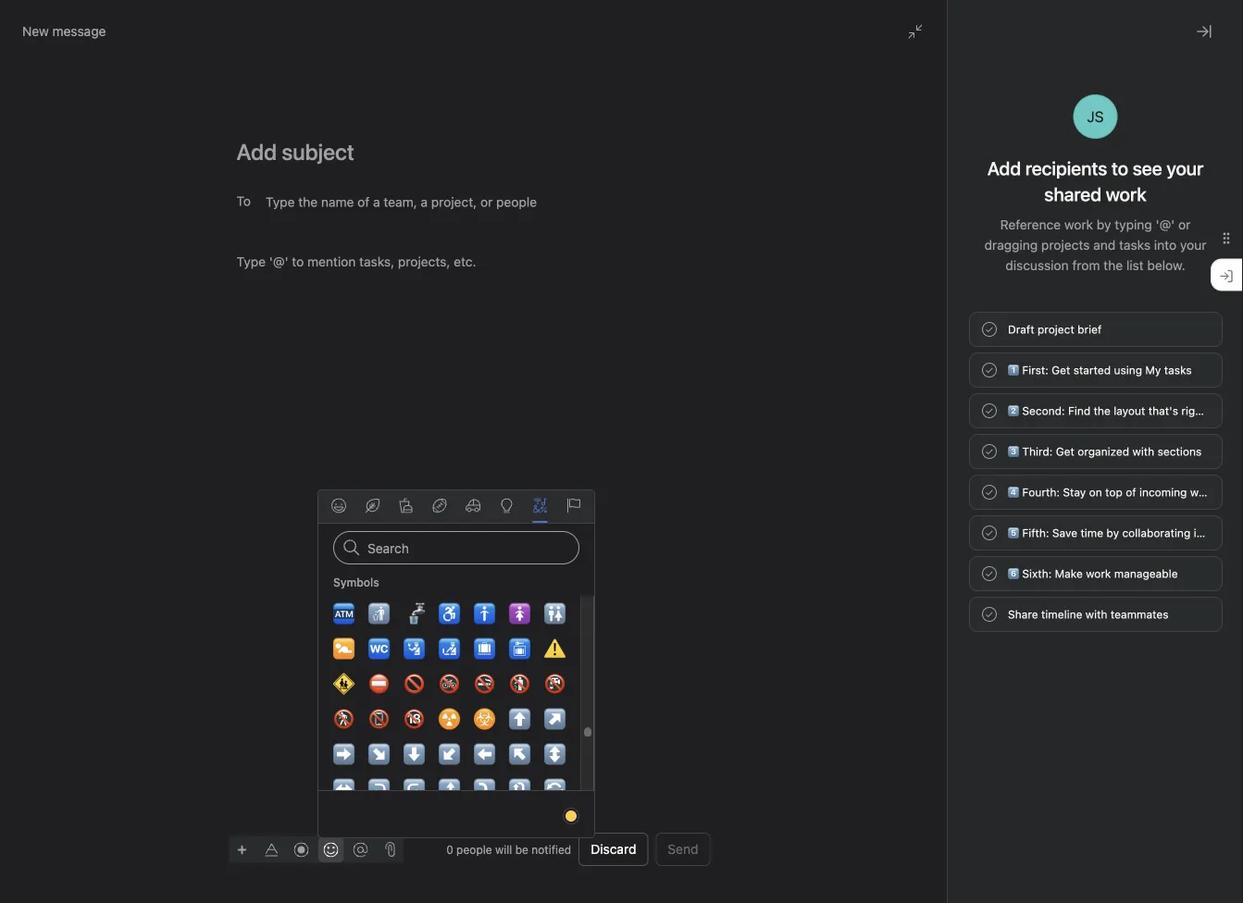 Task type: describe. For each thing, give the bounding box(es) containing it.
incoming
[[1140, 486, 1188, 499]]

add recipients to see your shared work
[[988, 157, 1204, 205]]

↕️ image
[[544, 744, 566, 766]]

second:
[[1023, 405, 1065, 418]]

teammates
[[1111, 608, 1169, 621]]

draft
[[1008, 323, 1035, 336]]

3️⃣
[[1008, 445, 1019, 458]]

first:
[[1023, 364, 1049, 377]]

🚹 image
[[474, 603, 496, 625]]

get for organized
[[1056, 445, 1075, 458]]

↙️ image
[[438, 744, 461, 766]]

work inside 'reference work by typing '@' or dragging projects and tasks into your discussion from the list below.'
[[1065, 217, 1094, 232]]

insert an object image
[[237, 845, 248, 856]]

🚳 image
[[438, 673, 461, 695]]

2 or from the left
[[847, 419, 864, 437]]

♿ image
[[438, 603, 461, 625]]

be
[[515, 844, 529, 857]]

projects
[[1042, 238, 1090, 253]]

Search field
[[333, 531, 580, 565]]

⬆️ image
[[509, 708, 531, 731]]

🚰 image
[[403, 603, 425, 625]]

🚸 image
[[333, 673, 355, 695]]

your inside 'reference work by typing '@' or dragging projects and tasks into your discussion from the list below.'
[[1181, 238, 1207, 253]]

🏧 image
[[333, 603, 355, 625]]

formatting image
[[264, 843, 279, 858]]

6️⃣ sixth: make work manageable
[[1008, 568, 1178, 581]]

that's
[[1149, 405, 1179, 418]]

4️⃣ fourth: stay on top of incoming work
[[1008, 486, 1216, 499]]

reference
[[1001, 217, 1061, 232]]

to
[[237, 193, 251, 209]]

⤵️ image
[[474, 779, 496, 801]]

into
[[1155, 238, 1177, 253]]

reference work by typing '@' or dragging projects and tasks into your discussion from the list below.
[[985, 217, 1207, 273]]

to inside add recipients to see your shared work
[[1112, 157, 1129, 179]]

1 vertical spatial the
[[1094, 405, 1111, 418]]

🛃 image
[[438, 638, 461, 660]]

from
[[1073, 258, 1100, 273]]

6️⃣
[[1008, 568, 1019, 581]]

time
[[1081, 527, 1104, 540]]

emoji image
[[324, 843, 338, 858]]

new message
[[22, 24, 106, 39]]

🔞 image
[[403, 708, 425, 731]]

🔄 image
[[544, 779, 566, 801]]

1 horizontal spatial message
[[532, 419, 592, 437]]

↪️ image
[[403, 779, 425, 801]]

🚱 image
[[544, 673, 566, 695]]

timeline
[[1042, 608, 1083, 621]]

⬅️ image
[[474, 744, 496, 766]]

js
[[1087, 108, 1104, 125]]

save
[[1053, 527, 1078, 540]]

brief
[[1078, 323, 1102, 336]]

0
[[446, 844, 453, 857]]

tasks.
[[804, 419, 844, 437]]

collaborating
[[1123, 527, 1191, 540]]

projects.
[[667, 419, 725, 437]]

🔃 image
[[509, 779, 531, 801]]

hide sidebar image
[[24, 15, 39, 30]]

ideas.
[[944, 419, 984, 437]]

filter:
[[947, 132, 978, 145]]

stay
[[1063, 486, 1086, 499]]

add
[[988, 157, 1021, 179]]

📵 image
[[368, 708, 390, 731]]

for
[[1209, 405, 1224, 418]]

filter: 1
[[947, 132, 986, 145]]

and
[[1094, 238, 1116, 253]]

🚷 image
[[333, 708, 355, 731]]

brainstorm
[[868, 419, 940, 437]]

➡️ image
[[333, 744, 355, 766]]

project
[[1038, 323, 1075, 336]]

or
[[1179, 217, 1191, 232]]

1 horizontal spatial with
[[1133, 445, 1155, 458]]

0 people will be notified
[[446, 844, 572, 857]]

🚯 image
[[509, 673, 531, 695]]

⛔ image
[[368, 673, 390, 695]]

recipients
[[1026, 157, 1108, 179]]

5️⃣
[[1008, 527, 1019, 540]]

of
[[1126, 486, 1137, 499]]

3️⃣ third: get organized with sections
[[1008, 445, 1202, 458]]

Add subject text field
[[214, 137, 733, 167]]

sections
[[1158, 445, 1202, 458]]

close image
[[1197, 24, 1212, 39]]

fifth:
[[1023, 527, 1050, 540]]

my
[[1146, 364, 1162, 377]]

⤴️ image
[[438, 779, 461, 801]]

share timeline with teammates
[[1008, 608, 1169, 621]]

🚻 image
[[544, 603, 566, 625]]

make
[[1055, 568, 1083, 581]]

🚫 image
[[403, 673, 425, 695]]

notified
[[532, 844, 572, 857]]

asana
[[1206, 527, 1238, 540]]

see
[[1133, 157, 1163, 179]]

⬇️ image
[[403, 744, 425, 766]]

started
[[1074, 364, 1111, 377]]

1 vertical spatial by
[[1107, 527, 1120, 540]]

new
[[22, 24, 49, 39]]

🛅 image
[[509, 638, 531, 660]]

at mention image
[[353, 843, 368, 858]]

1 or from the left
[[729, 419, 745, 437]]

right
[[1182, 405, 1206, 418]]

send button
[[656, 833, 711, 867]]



Task type: locate. For each thing, give the bounding box(es) containing it.
0 vertical spatial send
[[482, 419, 516, 437]]

below.
[[1148, 258, 1186, 273]]

get right third:
[[1056, 445, 1075, 458]]

1 vertical spatial send
[[668, 842, 699, 857]]

0 vertical spatial with
[[1133, 445, 1155, 458]]

your
[[1167, 157, 1204, 179], [1181, 238, 1207, 253]]

a
[[520, 419, 528, 437]]

1
[[981, 132, 986, 145]]

🚺 image
[[509, 603, 531, 625]]

layout
[[1114, 405, 1146, 418]]

0 vertical spatial work
[[1065, 217, 1094, 232]]

1 horizontal spatial to
[[1112, 157, 1129, 179]]

by right time
[[1107, 527, 1120, 540]]

the inside 'reference work by typing '@' or dragging projects and tasks into your discussion from the list below.'
[[1104, 258, 1123, 273]]

0 vertical spatial your
[[1167, 157, 1204, 179]]

to left see
[[1112, 157, 1129, 179]]

filter: 1 button
[[924, 126, 994, 152]]

you
[[1227, 405, 1244, 418]]

0 vertical spatial to
[[1112, 157, 1129, 179]]

third:
[[1023, 445, 1053, 458]]

on
[[1090, 486, 1103, 499]]

4️⃣
[[1008, 486, 1019, 499]]

shared work
[[1045, 183, 1147, 205]]

discuss
[[749, 419, 800, 437]]

1 vertical spatial message
[[532, 419, 592, 437]]

using
[[1114, 364, 1143, 377]]

message right new
[[52, 24, 106, 39]]

↖️ image
[[509, 744, 531, 766]]

1 vertical spatial get
[[1056, 445, 1075, 458]]

to left kick
[[596, 419, 609, 437]]

typing
[[1115, 217, 1153, 232]]

get right first:
[[1052, 364, 1071, 377]]

by inside 'reference work by typing '@' or dragging projects and tasks into your discussion from the list below.'
[[1097, 217, 1112, 232]]

1 vertical spatial to
[[596, 419, 609, 437]]

0 vertical spatial by
[[1097, 217, 1112, 232]]

↗️ image
[[544, 708, 566, 731]]

message
[[52, 24, 106, 39], [532, 419, 592, 437]]

send inside button
[[668, 842, 699, 857]]

☢️ image
[[438, 708, 461, 731]]

top
[[1106, 486, 1123, 499]]

your down or
[[1181, 238, 1207, 253]]

discard button
[[579, 833, 649, 867]]

find
[[1069, 405, 1091, 418]]

0 vertical spatial the
[[1104, 258, 1123, 273]]

discard
[[591, 842, 637, 857]]

Type the name of a team, a project, or people text field
[[266, 191, 551, 213]]

or right tasks.
[[847, 419, 864, 437]]

0 vertical spatial tasks
[[1120, 238, 1151, 253]]

work right incoming
[[1191, 486, 1216, 499]]

🚭 image
[[474, 673, 496, 695]]

5️⃣ fifth: save time by collaborating in asana
[[1008, 527, 1238, 540]]

draft project brief
[[1008, 323, 1102, 336]]

↘️ image
[[368, 744, 390, 766]]

↩️ image
[[368, 779, 390, 801]]

send for send
[[668, 842, 699, 857]]

🚾 image
[[368, 638, 390, 660]]

list box
[[403, 7, 848, 37]]

send left a
[[482, 419, 516, 437]]

kick
[[613, 419, 640, 437]]

tasks
[[1120, 238, 1151, 253], [1165, 364, 1192, 377]]

send a message to kick off projects. or discuss tasks. or brainstorm ideas.
[[482, 419, 984, 437]]

tasks inside 'reference work by typing '@' or dragging projects and tasks into your discussion from the list below.'
[[1120, 238, 1151, 253]]

1 vertical spatial tasks
[[1165, 364, 1192, 377]]

🚼 image
[[333, 638, 355, 660]]

0 horizontal spatial or
[[729, 419, 745, 437]]

the left the list
[[1104, 258, 1123, 273]]

2️⃣
[[1008, 405, 1019, 418]]

the right the find
[[1094, 405, 1111, 418]]

⚠️ image
[[544, 638, 566, 660]]

1️⃣
[[1008, 364, 1019, 377]]

record a video image
[[294, 843, 309, 858]]

list
[[1127, 258, 1144, 273]]

with
[[1133, 445, 1155, 458], [1086, 608, 1108, 621]]

with left "sections"
[[1133, 445, 1155, 458]]

manageable
[[1115, 568, 1178, 581]]

will
[[495, 844, 512, 857]]

with right timeline
[[1086, 608, 1108, 621]]

1 vertical spatial work
[[1191, 486, 1216, 499]]

0 horizontal spatial send
[[482, 419, 516, 437]]

send right the discard
[[668, 842, 699, 857]]

tasks up the list
[[1120, 238, 1151, 253]]

0 horizontal spatial tasks
[[1120, 238, 1151, 253]]

1 horizontal spatial tasks
[[1165, 364, 1192, 377]]

1 vertical spatial your
[[1181, 238, 1207, 253]]

🛄 image
[[474, 638, 496, 660]]

to
[[1112, 157, 1129, 179], [596, 419, 609, 437]]

your inside add recipients to see your shared work
[[1167, 157, 1204, 179]]

share
[[1008, 608, 1039, 621]]

☣️ image
[[474, 708, 496, 731]]

1 horizontal spatial or
[[847, 419, 864, 437]]

get for started
[[1052, 364, 1071, 377]]

or
[[729, 419, 745, 437], [847, 419, 864, 437]]

work
[[1065, 217, 1094, 232], [1191, 486, 1216, 499], [1086, 568, 1112, 581]]

by
[[1097, 217, 1112, 232], [1107, 527, 1120, 540]]

tasks right my
[[1165, 364, 1192, 377]]

🚮 image
[[368, 603, 390, 625]]

by up and
[[1097, 217, 1112, 232]]

0 horizontal spatial with
[[1086, 608, 1108, 621]]

1 vertical spatial with
[[1086, 608, 1108, 621]]

message right a
[[532, 419, 592, 437]]

0 horizontal spatial to
[[596, 419, 609, 437]]

1 horizontal spatial send
[[668, 842, 699, 857]]

2 vertical spatial work
[[1086, 568, 1112, 581]]

send
[[482, 419, 516, 437], [668, 842, 699, 857]]

get
[[1052, 364, 1071, 377], [1056, 445, 1075, 458]]

toolbar
[[229, 837, 377, 863]]

sixth:
[[1023, 568, 1052, 581]]

0 vertical spatial get
[[1052, 364, 1071, 377]]

people
[[457, 844, 492, 857]]

fourth:
[[1023, 486, 1060, 499]]

your right see
[[1167, 157, 1204, 179]]

↔️ image
[[333, 779, 355, 801]]

'@'
[[1156, 217, 1175, 232]]

send for send a message to kick off projects. or discuss tasks. or brainstorm ideas.
[[482, 419, 516, 437]]

work right "make"
[[1086, 568, 1112, 581]]

2️⃣ second: find the layout that's right for you
[[1008, 405, 1244, 418]]

off
[[644, 419, 663, 437]]

0 vertical spatial message
[[52, 24, 106, 39]]

dragging
[[985, 238, 1038, 253]]

🛂 image
[[403, 638, 425, 660]]

0 horizontal spatial message
[[52, 24, 106, 39]]

organized
[[1078, 445, 1130, 458]]

work up projects
[[1065, 217, 1094, 232]]

1️⃣ first: get started using my tasks
[[1008, 364, 1192, 377]]

in
[[1194, 527, 1203, 540]]

or left discuss
[[729, 419, 745, 437]]

discussion
[[1006, 258, 1069, 273]]

minimize image
[[908, 24, 923, 39]]

symbols
[[333, 576, 379, 589]]



Task type: vqa. For each thing, say whether or not it's contained in the screenshot.
Send corresponding to Send
yes



